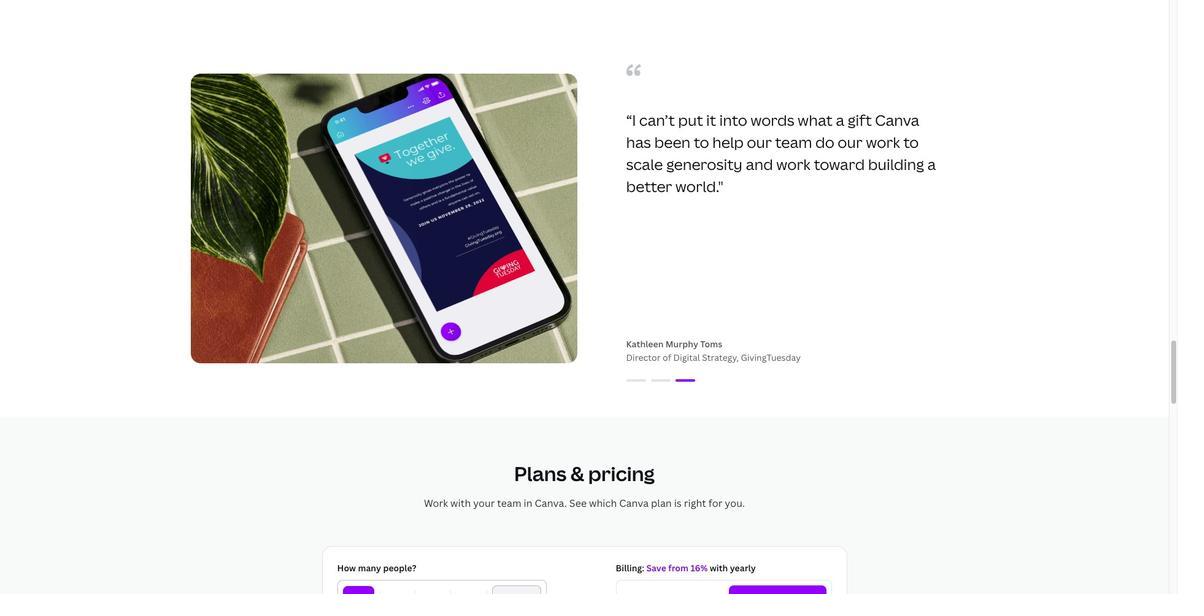Task type: vqa. For each thing, say whether or not it's contained in the screenshot.
right a
yes



Task type: locate. For each thing, give the bounding box(es) containing it.
work up building
[[866, 132, 900, 152]]

our
[[747, 132, 772, 152], [838, 132, 863, 152]]

a right building
[[928, 154, 936, 174]]

a
[[836, 110, 845, 130], [928, 154, 936, 174]]

1 horizontal spatial our
[[838, 132, 863, 152]]

1 vertical spatial a
[[928, 154, 936, 174]]

to
[[694, 132, 709, 152], [904, 132, 919, 152]]

0 vertical spatial canva
[[875, 110, 920, 130]]

0 vertical spatial a
[[836, 110, 845, 130]]

1 horizontal spatial to
[[904, 132, 919, 152]]

canva left plan
[[619, 497, 649, 510]]

our up and
[[747, 132, 772, 152]]

work right and
[[777, 154, 811, 174]]

canva right the gift
[[875, 110, 920, 130]]

plans & pricing
[[514, 460, 655, 487]]

work
[[866, 132, 900, 152], [777, 154, 811, 174]]

generosity
[[666, 154, 743, 174]]

strategy,
[[702, 352, 739, 363]]

has
[[626, 132, 651, 152]]

&
[[571, 460, 584, 487]]

work
[[424, 497, 448, 510]]

1 horizontal spatial canva
[[875, 110, 920, 130]]

toward
[[814, 154, 865, 174]]

toms
[[700, 338, 723, 350]]

team left in
[[497, 497, 522, 510]]

1 horizontal spatial a
[[928, 154, 936, 174]]

director
[[626, 352, 661, 363]]

right
[[684, 497, 706, 510]]

to up generosity
[[694, 132, 709, 152]]

1 vertical spatial team
[[497, 497, 522, 510]]

team
[[775, 132, 812, 152], [497, 497, 522, 510]]

1 to from the left
[[694, 132, 709, 152]]

canva
[[875, 110, 920, 130], [619, 497, 649, 510]]

1 vertical spatial canva
[[619, 497, 649, 510]]

canva.
[[535, 497, 567, 510]]

and
[[746, 154, 773, 174]]

0 horizontal spatial team
[[497, 497, 522, 510]]

which
[[589, 497, 617, 510]]

plans
[[514, 460, 567, 487]]

words
[[751, 110, 795, 130]]

select a quotation tab list
[[592, 373, 979, 388]]

canva inside "i can't put it into words what a gift canva has been to help our team do our work to scale generosity and work toward building a better world."
[[875, 110, 920, 130]]

our down the gift
[[838, 132, 863, 152]]

0 horizontal spatial to
[[694, 132, 709, 152]]

building
[[868, 154, 924, 174]]

1 horizontal spatial team
[[775, 132, 812, 152]]

0 horizontal spatial our
[[747, 132, 772, 152]]

plan
[[651, 497, 672, 510]]

murphy
[[666, 338, 698, 350]]

team down words
[[775, 132, 812, 152]]

0 horizontal spatial work
[[777, 154, 811, 174]]

0 vertical spatial team
[[775, 132, 812, 152]]

it
[[706, 110, 716, 130]]

to up building
[[904, 132, 919, 152]]

in
[[524, 497, 533, 510]]

a left the gift
[[836, 110, 845, 130]]

1 horizontal spatial work
[[866, 132, 900, 152]]

see
[[569, 497, 587, 510]]

0 vertical spatial work
[[866, 132, 900, 152]]



Task type: describe. For each thing, give the bounding box(es) containing it.
you.
[[725, 497, 745, 510]]

world."
[[676, 176, 723, 197]]

put
[[678, 110, 703, 130]]

pricing
[[588, 460, 655, 487]]

better
[[626, 176, 672, 197]]

help
[[713, 132, 744, 152]]

0 horizontal spatial a
[[836, 110, 845, 130]]

kathleen
[[626, 338, 664, 350]]

into
[[720, 110, 747, 130]]

1 vertical spatial work
[[777, 154, 811, 174]]

for
[[709, 497, 723, 510]]

what
[[798, 110, 833, 130]]

2 to from the left
[[904, 132, 919, 152]]

team inside "i can't put it into words what a gift canva has been to help our team do our work to scale generosity and work toward building a better world."
[[775, 132, 812, 152]]

can't
[[639, 110, 675, 130]]

0 horizontal spatial canva
[[619, 497, 649, 510]]

2 our from the left
[[838, 132, 863, 152]]

is
[[674, 497, 682, 510]]

gift
[[848, 110, 872, 130]]

givingtuesday
[[741, 352, 801, 363]]

1 our from the left
[[747, 132, 772, 152]]

kathleen murphy toms director of digital strategy, givingtuesday
[[626, 338, 801, 363]]

"i can't put it into words what a gift canva has been to help our team do our work to scale generosity and work toward building a better world."
[[626, 110, 936, 197]]

your
[[473, 497, 495, 510]]

of
[[663, 352, 671, 363]]

digital
[[674, 352, 700, 363]]

do
[[816, 132, 835, 152]]

been
[[655, 132, 691, 152]]

"i
[[626, 110, 636, 130]]

scale
[[626, 154, 663, 174]]

quotation mark image
[[626, 64, 641, 76]]

with
[[451, 497, 471, 510]]

work with your team in canva. see which canva plan is right for you.
[[424, 497, 745, 510]]



